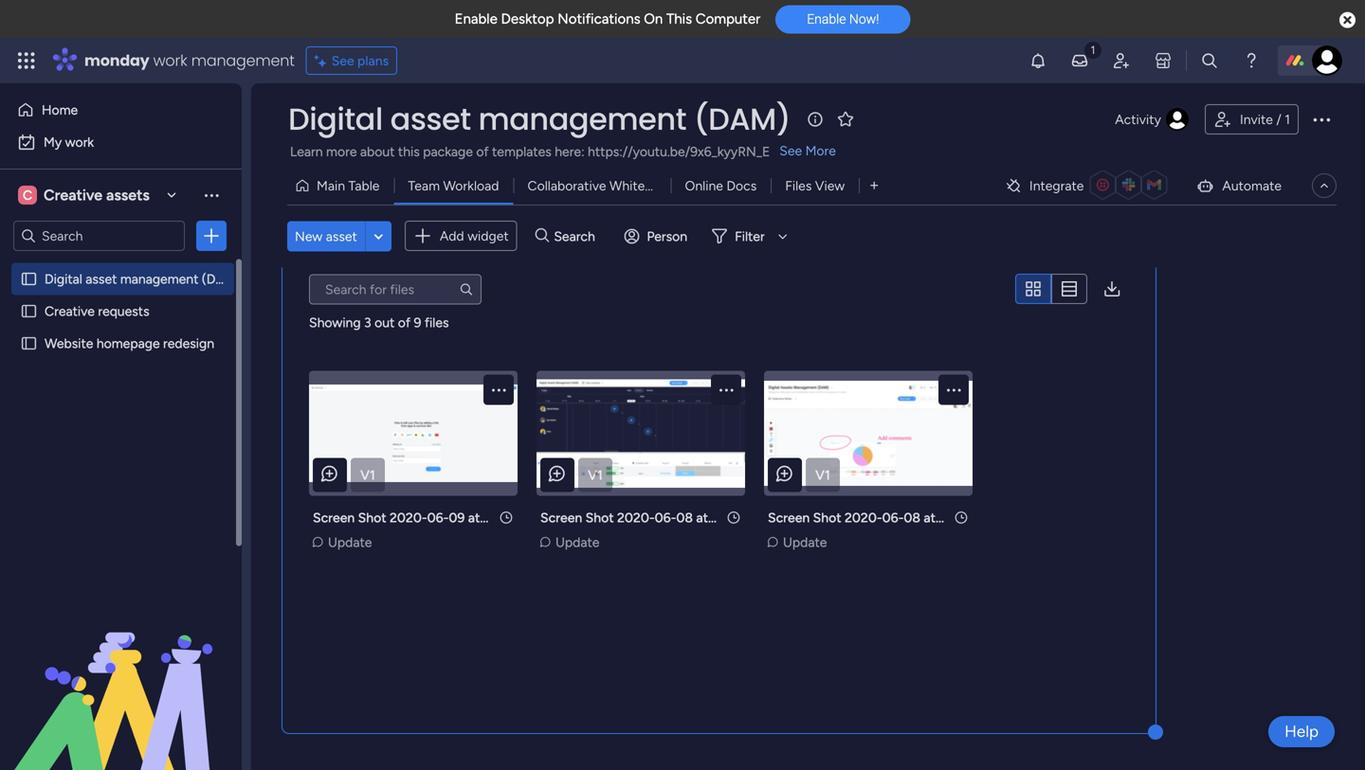 Task type: vqa. For each thing, say whether or not it's contained in the screenshot.
(dam)
yes



Task type: describe. For each thing, give the bounding box(es) containing it.
files view button
[[771, 171, 859, 201]]

angle down image
[[374, 229, 383, 243]]

screen shot 2020-06-08 at 11.06.17.png
[[768, 510, 1011, 526]]

out
[[375, 315, 395, 331]]

desktop
[[501, 10, 554, 28]]

search image
[[459, 282, 474, 297]]

public board image for digital asset management (dam)
[[20, 270, 38, 288]]

lottie animation image
[[0, 579, 242, 771]]

workload
[[443, 178, 499, 194]]

files
[[785, 178, 812, 194]]

this
[[667, 10, 692, 28]]

help
[[1285, 723, 1319, 742]]

shot for screen shot 2020-06-08 at 11.08.33.png
[[586, 510, 614, 526]]

showing
[[309, 315, 361, 331]]

invite / 1
[[1240, 111, 1291, 128]]

home link
[[11, 95, 230, 125]]

invite
[[1240, 111, 1273, 128]]

2020- for 17.51.54.png
[[390, 510, 427, 526]]

see inside learn more about this package of templates here: https://youtu.be/9x6_kyyrn_e see more
[[780, 143, 802, 159]]

0 horizontal spatial digital
[[45, 271, 82, 287]]

Search for files search field
[[309, 274, 482, 305]]

screen shot 2020-06-09 at 17.51.54.png
[[313, 510, 557, 526]]

shot for screen shot 2020-06-09 at 17.51.54.png
[[358, 510, 387, 526]]

filter button
[[705, 221, 794, 252]]

activity button
[[1108, 104, 1198, 135]]

1 image
[[1085, 39, 1102, 60]]

requests
[[98, 303, 149, 320]]

creative assets
[[44, 186, 150, 204]]

list box containing digital asset management (dam)
[[0, 259, 242, 616]]

file actions image for 11.08.33.png
[[717, 381, 736, 400]]

0 horizontal spatial of
[[398, 315, 411, 331]]

add view image
[[871, 179, 878, 193]]

update for screen shot 2020-06-08 at 11.06.17.png
[[783, 535, 827, 551]]

3
[[364, 315, 371, 331]]

monday work management
[[84, 50, 295, 71]]

table
[[348, 178, 380, 194]]

06- for 17.51.54.png
[[427, 510, 449, 526]]

09
[[449, 510, 465, 526]]

home option
[[11, 95, 230, 125]]

homepage
[[97, 336, 160, 352]]

asset inside button
[[326, 228, 357, 244]]

17.51.54.png
[[483, 510, 557, 526]]

(dam) inside list box
[[202, 271, 240, 287]]

add widget
[[440, 228, 509, 244]]

add widget button
[[405, 221, 517, 251]]

show board description image
[[804, 110, 827, 129]]

/
[[1277, 111, 1282, 128]]

assets
[[106, 186, 150, 204]]

screen shot 2020-06-08 at 11.08.33.png
[[541, 510, 786, 526]]

creative for creative assets
[[44, 186, 103, 204]]

on
[[644, 10, 663, 28]]

website homepage redesign
[[45, 336, 214, 352]]

files view
[[785, 178, 845, 194]]

new asset button
[[287, 221, 365, 252]]

at for 11.08.33.png
[[696, 510, 708, 526]]

collaborative whiteboard online docs
[[528, 178, 757, 194]]

showing 3 out of 9 files
[[309, 315, 449, 331]]

workspace image
[[18, 185, 37, 206]]

gallery layout group
[[1016, 274, 1088, 305]]

arrow down image
[[772, 225, 794, 248]]

add
[[440, 228, 464, 244]]

online docs button
[[671, 171, 771, 201]]

collaborative
[[528, 178, 606, 194]]

online
[[685, 178, 724, 194]]

enable now! button
[[776, 5, 911, 33]]

0 vertical spatial asset
[[390, 98, 471, 140]]

my work
[[44, 134, 94, 150]]

notifications image
[[1029, 51, 1048, 70]]

update button for screen shot 2020-06-08 at 11.06.17.png
[[764, 532, 833, 553]]

11.08.33.png
[[712, 510, 786, 526]]

update feed image
[[1071, 51, 1090, 70]]

update button for screen shot 2020-06-09 at 17.51.54.png
[[309, 532, 378, 553]]

help button
[[1269, 717, 1335, 748]]

integrate
[[1030, 178, 1084, 194]]

new
[[295, 228, 323, 244]]

download image
[[1103, 280, 1122, 299]]

new asset
[[295, 228, 357, 244]]

whiteboard
[[610, 178, 680, 194]]

select product image
[[17, 51, 36, 70]]

home
[[42, 102, 78, 118]]

my work link
[[11, 127, 230, 157]]

team
[[408, 178, 440, 194]]

at for 17.51.54.png
[[468, 510, 480, 526]]

my work option
[[11, 127, 230, 157]]

team workload
[[408, 178, 499, 194]]

main table button
[[287, 171, 394, 201]]

dapulse close image
[[1340, 11, 1356, 30]]

of inside learn more about this package of templates here: https://youtu.be/9x6_kyyrn_e see more
[[476, 144, 489, 160]]

see plans
[[332, 53, 389, 69]]

08 for 11.08.33.png
[[677, 510, 693, 526]]

view
[[815, 178, 845, 194]]

https://youtu.be/9x6_kyyrn_e
[[588, 144, 770, 160]]

options image
[[1311, 108, 1333, 131]]

learn more about this package of templates here: https://youtu.be/9x6_kyyrn_e see more
[[290, 143, 836, 160]]

update for screen shot 2020-06-09 at 17.51.54.png
[[328, 535, 372, 551]]

enable now!
[[807, 11, 879, 27]]

Search in workspace field
[[40, 225, 158, 247]]

filter
[[735, 228, 765, 244]]

see plans button
[[306, 46, 397, 75]]

public board image for website homepage redesign
[[20, 335, 38, 353]]



Task type: locate. For each thing, give the bounding box(es) containing it.
widget
[[468, 228, 509, 244]]

2 screen from the left
[[541, 510, 583, 526]]

main
[[317, 178, 345, 194]]

(dam)
[[694, 98, 791, 140], [202, 271, 240, 287]]

0 vertical spatial digital
[[288, 98, 383, 140]]

shot right 17.51.54.png
[[586, 510, 614, 526]]

2 vertical spatial asset
[[86, 271, 117, 287]]

2 horizontal spatial update
[[783, 535, 827, 551]]

person
[[647, 228, 688, 244]]

public board image
[[20, 270, 38, 288], [20, 335, 38, 353]]

0 horizontal spatial update button
[[309, 532, 378, 553]]

2020- for 11.06.17.png
[[845, 510, 883, 526]]

enable inside button
[[807, 11, 846, 27]]

Digital asset management (DAM) field
[[284, 98, 796, 140]]

asset inside list box
[[86, 271, 117, 287]]

learn
[[290, 144, 323, 160]]

screen for screen shot 2020-06-08 at 11.08.33.png
[[541, 510, 583, 526]]

automate
[[1223, 178, 1282, 194]]

about
[[360, 144, 395, 160]]

2 horizontal spatial update button
[[764, 532, 833, 553]]

1 horizontal spatial 06-
[[655, 510, 677, 526]]

2 update from the left
[[556, 535, 600, 551]]

1 vertical spatial work
[[65, 134, 94, 150]]

automate button
[[1189, 171, 1290, 201]]

0 vertical spatial work
[[153, 50, 187, 71]]

monday marketplace image
[[1154, 51, 1173, 70]]

see left plans
[[332, 53, 354, 69]]

0 vertical spatial digital asset management (dam)
[[288, 98, 791, 140]]

update down 17.51.54.png
[[556, 535, 600, 551]]

here:
[[555, 144, 585, 160]]

1 vertical spatial see
[[780, 143, 802, 159]]

1 vertical spatial of
[[398, 315, 411, 331]]

asset up creative requests
[[86, 271, 117, 287]]

0 horizontal spatial screen
[[313, 510, 355, 526]]

0 vertical spatial of
[[476, 144, 489, 160]]

creative up website
[[45, 303, 95, 320]]

file actions image
[[489, 381, 508, 400], [717, 381, 736, 400]]

activity
[[1116, 111, 1162, 128]]

2 public board image from the top
[[20, 335, 38, 353]]

1 vertical spatial digital
[[45, 271, 82, 287]]

2 horizontal spatial v1
[[816, 468, 831, 484]]

2 2020- from the left
[[617, 510, 655, 526]]

1 shot from the left
[[358, 510, 387, 526]]

3 update from the left
[[783, 535, 827, 551]]

enable for enable desktop notifications on this computer
[[455, 10, 498, 28]]

creative for creative requests
[[45, 303, 95, 320]]

06- left 17.51.54.png
[[427, 510, 449, 526]]

1 update from the left
[[328, 535, 372, 551]]

2 vertical spatial management
[[120, 271, 199, 287]]

enable left now!
[[807, 11, 846, 27]]

collapse board header image
[[1317, 178, 1332, 193]]

2 update button from the left
[[537, 532, 605, 553]]

computer
[[696, 10, 761, 28]]

1 horizontal spatial (dam)
[[694, 98, 791, 140]]

1 horizontal spatial digital asset management (dam)
[[288, 98, 791, 140]]

0 horizontal spatial update
[[328, 535, 372, 551]]

1 vertical spatial digital asset management (dam)
[[45, 271, 240, 287]]

creative requests
[[45, 303, 149, 320]]

see inside 'button'
[[332, 53, 354, 69]]

1
[[1285, 111, 1291, 128]]

0 horizontal spatial 08
[[677, 510, 693, 526]]

06- left 11.08.33.png
[[655, 510, 677, 526]]

0 horizontal spatial file actions image
[[489, 381, 508, 400]]

2 horizontal spatial shot
[[813, 510, 842, 526]]

2 horizontal spatial 2020-
[[845, 510, 883, 526]]

1 06- from the left
[[427, 510, 449, 526]]

update button for screen shot 2020-06-08 at 11.08.33.png
[[537, 532, 605, 553]]

1 at from the left
[[468, 510, 480, 526]]

1 horizontal spatial screen
[[541, 510, 583, 526]]

1 horizontal spatial shot
[[586, 510, 614, 526]]

0 horizontal spatial (dam)
[[202, 271, 240, 287]]

digital asset management (dam) up templates
[[288, 98, 791, 140]]

redesign
[[163, 336, 214, 352]]

work right my
[[65, 134, 94, 150]]

website
[[45, 336, 93, 352]]

1 horizontal spatial file actions image
[[717, 381, 736, 400]]

search everything image
[[1201, 51, 1220, 70]]

1 horizontal spatial 08
[[904, 510, 921, 526]]

11.06.17.png
[[939, 510, 1011, 526]]

1 horizontal spatial v1
[[588, 468, 603, 484]]

3 screen from the left
[[768, 510, 810, 526]]

my
[[44, 134, 62, 150]]

9
[[414, 315, 421, 331]]

creative
[[44, 186, 103, 204], [45, 303, 95, 320]]

collaborative whiteboard button
[[514, 171, 680, 201]]

06-
[[427, 510, 449, 526], [655, 510, 677, 526], [883, 510, 904, 526]]

08
[[677, 510, 693, 526], [904, 510, 921, 526]]

update down screen shot 2020-06-09 at 17.51.54.png
[[328, 535, 372, 551]]

1 screen from the left
[[313, 510, 355, 526]]

2 at from the left
[[696, 510, 708, 526]]

2 08 from the left
[[904, 510, 921, 526]]

(dam) down options icon
[[202, 271, 240, 287]]

work for my
[[65, 134, 94, 150]]

0 horizontal spatial at
[[468, 510, 480, 526]]

shot left 09 on the left of page
[[358, 510, 387, 526]]

3 2020- from the left
[[845, 510, 883, 526]]

john smith image
[[1312, 46, 1343, 76]]

3 v1 from the left
[[816, 468, 831, 484]]

enable
[[455, 10, 498, 28], [807, 11, 846, 27]]

digital up "more"
[[288, 98, 383, 140]]

1 horizontal spatial update
[[556, 535, 600, 551]]

main table
[[317, 178, 380, 194]]

list box
[[0, 259, 242, 616]]

08 left 11.06.17.png
[[904, 510, 921, 526]]

(dam) up docs at the right top of page
[[694, 98, 791, 140]]

0 horizontal spatial 2020-
[[390, 510, 427, 526]]

screen for screen shot 2020-06-09 at 17.51.54.png
[[313, 510, 355, 526]]

2 file actions image from the left
[[717, 381, 736, 400]]

v1
[[361, 468, 375, 484], [588, 468, 603, 484], [816, 468, 831, 484]]

management
[[191, 50, 295, 71], [478, 98, 687, 140], [120, 271, 199, 287]]

plans
[[358, 53, 389, 69]]

digital up creative requests
[[45, 271, 82, 287]]

more
[[806, 143, 836, 159]]

2 enable from the left
[[807, 11, 846, 27]]

v1 up screen shot 2020-06-08 at 11.08.33.png
[[588, 468, 603, 484]]

0 horizontal spatial enable
[[455, 10, 498, 28]]

1 vertical spatial management
[[478, 98, 687, 140]]

team workload button
[[394, 171, 514, 201]]

person button
[[617, 221, 699, 252]]

lottie animation element
[[0, 579, 242, 771]]

v2 search image
[[535, 226, 549, 247]]

1 horizontal spatial update button
[[537, 532, 605, 553]]

at
[[468, 510, 480, 526], [696, 510, 708, 526], [924, 510, 936, 526]]

workspace options image
[[202, 186, 221, 205]]

06- for 11.08.33.png
[[655, 510, 677, 526]]

of right the package
[[476, 144, 489, 160]]

1 vertical spatial asset
[[326, 228, 357, 244]]

2 shot from the left
[[586, 510, 614, 526]]

help image
[[1242, 51, 1261, 70]]

1 horizontal spatial digital
[[288, 98, 383, 140]]

3 update button from the left
[[764, 532, 833, 553]]

at left 11.08.33.png
[[696, 510, 708, 526]]

v1 up screen shot 2020-06-09 at 17.51.54.png
[[361, 468, 375, 484]]

shot right 11.08.33.png
[[813, 510, 842, 526]]

3 at from the left
[[924, 510, 936, 526]]

1 vertical spatial creative
[[45, 303, 95, 320]]

creative inside workspace selection element
[[44, 186, 103, 204]]

update down 11.08.33.png
[[783, 535, 827, 551]]

v1 for screen shot 2020-06-08 at 11.08.33.png
[[588, 468, 603, 484]]

invite / 1 button
[[1205, 104, 1299, 135]]

1 vertical spatial public board image
[[20, 335, 38, 353]]

screen for screen shot 2020-06-08 at 11.06.17.png
[[768, 510, 810, 526]]

1 horizontal spatial of
[[476, 144, 489, 160]]

public board image
[[20, 303, 38, 321]]

invite members image
[[1112, 51, 1131, 70]]

0 vertical spatial management
[[191, 50, 295, 71]]

integrate button
[[998, 166, 1181, 206]]

1 horizontal spatial work
[[153, 50, 187, 71]]

options image
[[202, 227, 221, 246]]

work for monday
[[153, 50, 187, 71]]

2 horizontal spatial at
[[924, 510, 936, 526]]

06- left 11.06.17.png
[[883, 510, 904, 526]]

screen
[[313, 510, 355, 526], [541, 510, 583, 526], [768, 510, 810, 526]]

update for screen shot 2020-06-08 at 11.08.33.png
[[556, 535, 600, 551]]

v1 for screen shot 2020-06-09 at 17.51.54.png
[[361, 468, 375, 484]]

workspace selection element
[[18, 184, 153, 207]]

this
[[398, 144, 420, 160]]

1 2020- from the left
[[390, 510, 427, 526]]

1 08 from the left
[[677, 510, 693, 526]]

at right 09 on the left of page
[[468, 510, 480, 526]]

work inside option
[[65, 134, 94, 150]]

see left 'more'
[[780, 143, 802, 159]]

2 horizontal spatial 06-
[[883, 510, 904, 526]]

at for 11.06.17.png
[[924, 510, 936, 526]]

1 horizontal spatial at
[[696, 510, 708, 526]]

add to favorites image
[[836, 110, 855, 128]]

1 update button from the left
[[309, 532, 378, 553]]

digital asset management (dam) up the requests
[[45, 271, 240, 287]]

shot
[[358, 510, 387, 526], [586, 510, 614, 526], [813, 510, 842, 526]]

file actions image for 17.51.54.png
[[489, 381, 508, 400]]

2020- for 11.08.33.png
[[617, 510, 655, 526]]

work right monday
[[153, 50, 187, 71]]

08 left 11.08.33.png
[[677, 510, 693, 526]]

0 horizontal spatial 06-
[[427, 510, 449, 526]]

update
[[328, 535, 372, 551], [556, 535, 600, 551], [783, 535, 827, 551]]

shot for screen shot 2020-06-08 at 11.06.17.png
[[813, 510, 842, 526]]

enable left desktop
[[455, 10, 498, 28]]

0 horizontal spatial work
[[65, 134, 94, 150]]

1 horizontal spatial see
[[780, 143, 802, 159]]

file actions image
[[945, 381, 964, 400]]

1 vertical spatial (dam)
[[202, 271, 240, 287]]

0 horizontal spatial shot
[[358, 510, 387, 526]]

package
[[423, 144, 473, 160]]

2 horizontal spatial asset
[[390, 98, 471, 140]]

v1 for screen shot 2020-06-08 at 11.06.17.png
[[816, 468, 831, 484]]

option
[[0, 262, 242, 266]]

08 for 11.06.17.png
[[904, 510, 921, 526]]

1 horizontal spatial asset
[[326, 228, 357, 244]]

creative inside list box
[[45, 303, 95, 320]]

public board image up public board icon
[[20, 270, 38, 288]]

now!
[[850, 11, 879, 27]]

see more link
[[778, 141, 838, 160]]

0 horizontal spatial v1
[[361, 468, 375, 484]]

1 v1 from the left
[[361, 468, 375, 484]]

public board image down public board icon
[[20, 335, 38, 353]]

asset up the package
[[390, 98, 471, 140]]

notifications
[[558, 10, 641, 28]]

more
[[326, 144, 357, 160]]

of left 9
[[398, 315, 411, 331]]

files
[[425, 315, 449, 331]]

monday
[[84, 50, 149, 71]]

2 06- from the left
[[655, 510, 677, 526]]

0 vertical spatial (dam)
[[694, 98, 791, 140]]

work
[[153, 50, 187, 71], [65, 134, 94, 150]]

0 vertical spatial see
[[332, 53, 354, 69]]

Search field
[[549, 223, 606, 250]]

1 public board image from the top
[[20, 270, 38, 288]]

0 vertical spatial public board image
[[20, 270, 38, 288]]

digital asset management (dam)
[[288, 98, 791, 140], [45, 271, 240, 287]]

3 06- from the left
[[883, 510, 904, 526]]

06- for 11.06.17.png
[[883, 510, 904, 526]]

enable for enable now!
[[807, 11, 846, 27]]

2 v1 from the left
[[588, 468, 603, 484]]

1 file actions image from the left
[[489, 381, 508, 400]]

update button
[[309, 532, 378, 553], [537, 532, 605, 553], [764, 532, 833, 553]]

templates
[[492, 144, 552, 160]]

0 vertical spatial creative
[[44, 186, 103, 204]]

None search field
[[309, 274, 482, 305]]

1 horizontal spatial enable
[[807, 11, 846, 27]]

enable desktop notifications on this computer
[[455, 10, 761, 28]]

digital asset management (dam) inside list box
[[45, 271, 240, 287]]

at left 11.06.17.png
[[924, 510, 936, 526]]

2 horizontal spatial screen
[[768, 510, 810, 526]]

asset right new
[[326, 228, 357, 244]]

1 horizontal spatial 2020-
[[617, 510, 655, 526]]

2020-
[[390, 510, 427, 526], [617, 510, 655, 526], [845, 510, 883, 526]]

0 horizontal spatial asset
[[86, 271, 117, 287]]

3 shot from the left
[[813, 510, 842, 526]]

v1 up 'screen shot 2020-06-08 at 11.06.17.png' at the bottom of the page
[[816, 468, 831, 484]]

c
[[23, 187, 32, 203]]

of
[[476, 144, 489, 160], [398, 315, 411, 331]]

docs
[[727, 178, 757, 194]]

0 horizontal spatial digital asset management (dam)
[[45, 271, 240, 287]]

creative right c
[[44, 186, 103, 204]]

1 enable from the left
[[455, 10, 498, 28]]

0 horizontal spatial see
[[332, 53, 354, 69]]



